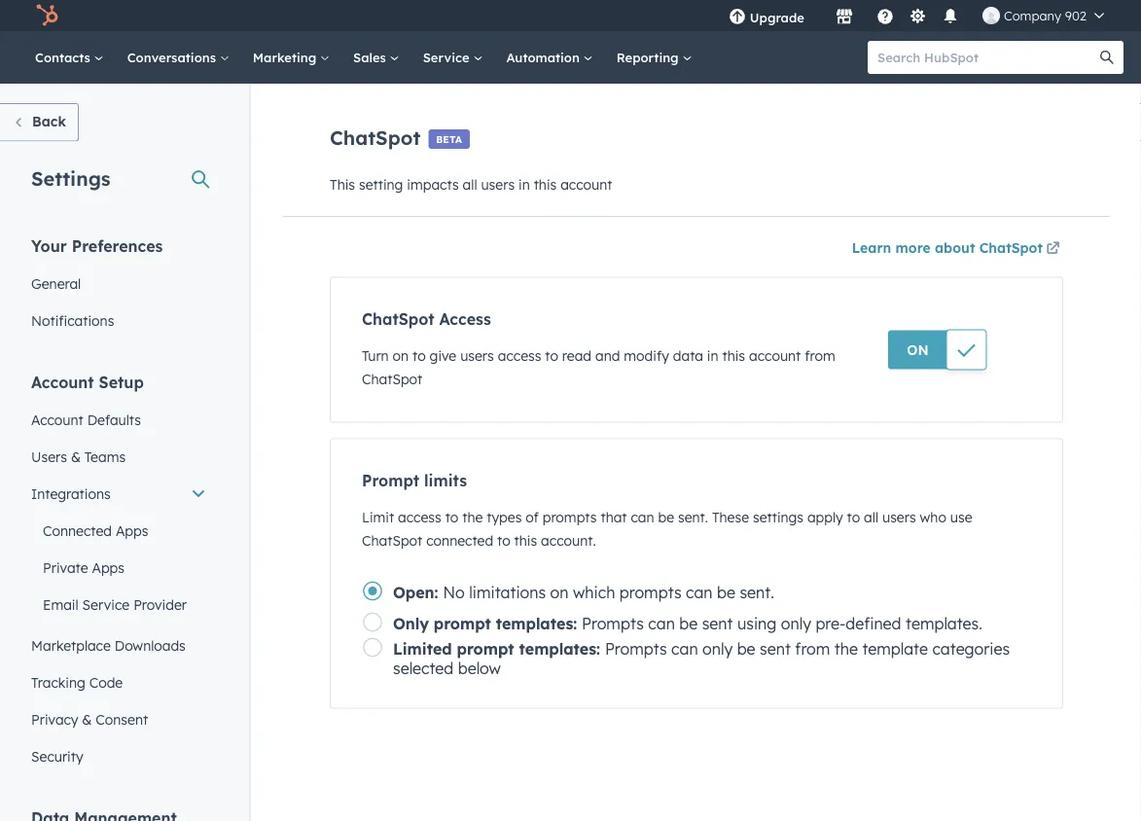 Task type: vqa. For each thing, say whether or not it's contained in the screenshot.
"Account" inside the Account Defaults link
yes



Task type: describe. For each thing, give the bounding box(es) containing it.
tracking code link
[[19, 664, 218, 701]]

search image
[[1101, 51, 1114, 64]]

0 vertical spatial account
[[561, 176, 613, 193]]

notifications link
[[19, 302, 218, 339]]

marketplace
[[31, 637, 111, 654]]

impacts
[[407, 176, 459, 193]]

contacts
[[35, 49, 94, 65]]

be up only prompt templates: prompts can be sent using only pre-defined templates.
[[717, 582, 736, 602]]

marketplace downloads
[[31, 637, 186, 654]]

hubspot image
[[35, 4, 58, 27]]

consent
[[96, 711, 148, 728]]

1 vertical spatial prompts
[[620, 582, 682, 602]]

menu containing company 902
[[715, 0, 1118, 31]]

account.
[[541, 532, 596, 549]]

apps for private apps
[[92, 559, 125, 576]]

apps for connected apps
[[116, 522, 148, 539]]

templates.
[[906, 614, 983, 633]]

code
[[89, 674, 123, 691]]

connected apps
[[43, 522, 148, 539]]

Search HubSpot search field
[[868, 41, 1106, 74]]

setting
[[359, 176, 403, 193]]

settings
[[753, 508, 804, 525]]

prompts inside limit access to the types of prompts that can be sent. these settings apply to all users who use chatspot connected to this account.
[[543, 508, 597, 525]]

users & teams
[[31, 448, 126, 465]]

automation
[[506, 49, 584, 65]]

to right apply
[[847, 508, 860, 525]]

0 vertical spatial sent
[[702, 614, 733, 633]]

connected
[[426, 532, 494, 549]]

turn on to give users access to read and modify data in this account from chatspot
[[362, 347, 836, 387]]

settings
[[31, 166, 110, 190]]

this inside limit access to the types of prompts that can be sent. these settings apply to all users who use chatspot connected to this account.
[[514, 532, 537, 549]]

marketplaces image
[[836, 9, 853, 26]]

privacy & consent
[[31, 711, 148, 728]]

conversations link
[[116, 31, 241, 84]]

use
[[951, 508, 973, 525]]

chatspot inside turn on to give users access to read and modify data in this account from chatspot
[[362, 370, 423, 387]]

defaults
[[87, 411, 141, 428]]

help image
[[877, 9, 894, 26]]

1 vertical spatial on
[[550, 582, 569, 602]]

chatspot up setting
[[330, 125, 421, 149]]

email
[[43, 596, 78, 613]]

private
[[43, 559, 88, 576]]

settings image
[[909, 8, 927, 26]]

notifications image
[[942, 9, 959, 26]]

no
[[443, 582, 465, 602]]

limitations
[[469, 582, 546, 602]]

about
[[935, 239, 975, 256]]

tracking
[[31, 674, 85, 691]]

search button
[[1091, 41, 1124, 74]]

be inside limit access to the types of prompts that can be sent. these settings apply to all users who use chatspot connected to this account.
[[658, 508, 674, 525]]

can up prompts can only be sent from the template categories selected below
[[648, 614, 675, 633]]

only prompt templates: prompts can be sent using only pre-defined templates.
[[393, 614, 983, 633]]

service inside account setup element
[[82, 596, 130, 613]]

users for chatspot
[[481, 176, 515, 193]]

access inside limit access to the types of prompts that can be sent. these settings apply to all users who use chatspot connected to this account.
[[398, 508, 442, 525]]

learn more about chatspot link
[[852, 238, 1064, 261]]

data
[[673, 347, 704, 364]]

the inside prompts can only be sent from the template categories selected below
[[835, 639, 858, 658]]

connected
[[43, 522, 112, 539]]

integrations button
[[19, 475, 218, 512]]

marketplaces button
[[824, 0, 865, 31]]

users inside limit access to the types of prompts that can be sent. these settings apply to all users who use chatspot connected to this account.
[[883, 508, 916, 525]]

company 902 button
[[971, 0, 1116, 31]]

categories
[[933, 639, 1010, 658]]

learn more about chatspot
[[852, 239, 1043, 256]]

security
[[31, 748, 83, 765]]

can inside limit access to the types of prompts that can be sent. these settings apply to all users who use chatspot connected to this account.
[[631, 508, 655, 525]]

modify
[[624, 347, 669, 364]]

marketing
[[253, 49, 320, 65]]

email service provider link
[[19, 586, 218, 623]]

teams
[[85, 448, 126, 465]]

from inside turn on to give users access to read and modify data in this account from chatspot
[[805, 347, 836, 364]]

prompt limits
[[362, 470, 467, 490]]

limits
[[424, 470, 467, 490]]

your preferences
[[31, 236, 163, 255]]

marketplace downloads link
[[19, 627, 218, 664]]

upgrade image
[[729, 9, 746, 26]]

give
[[430, 347, 457, 364]]

company 902
[[1004, 7, 1087, 23]]

account setup
[[31, 372, 144, 392]]

more
[[896, 239, 931, 256]]

using
[[738, 614, 777, 633]]

open:
[[393, 582, 438, 602]]

sales link
[[342, 31, 411, 84]]

prompt for limited
[[457, 639, 514, 658]]

0 vertical spatial prompts
[[582, 614, 644, 633]]

account defaults
[[31, 411, 141, 428]]

chatspot inside 'link'
[[980, 239, 1043, 256]]

apply
[[808, 508, 843, 525]]

account for account defaults
[[31, 411, 83, 428]]

only
[[393, 614, 429, 633]]

to left give
[[413, 347, 426, 364]]

prompt for only
[[434, 614, 491, 633]]

back link
[[0, 103, 79, 142]]

1 link opens in a new window image from the top
[[1047, 238, 1060, 261]]

access
[[439, 309, 491, 328]]

& for privacy
[[82, 711, 92, 728]]

pre-
[[816, 614, 846, 633]]

this
[[330, 176, 355, 193]]

below
[[458, 658, 501, 678]]

0 vertical spatial this
[[534, 176, 557, 193]]

reporting
[[617, 49, 683, 65]]

template
[[863, 639, 928, 658]]

users for chatspot access
[[460, 347, 494, 364]]

general
[[31, 275, 81, 292]]



Task type: locate. For each thing, give the bounding box(es) containing it.
setup
[[99, 372, 144, 392]]

1 vertical spatial &
[[82, 711, 92, 728]]

tracking code
[[31, 674, 123, 691]]

integrations
[[31, 485, 111, 502]]

service link
[[411, 31, 495, 84]]

link opens in a new window image
[[1047, 238, 1060, 261], [1047, 243, 1060, 256]]

in right impacts
[[519, 176, 530, 193]]

beta
[[436, 133, 462, 145]]

on right turn
[[393, 347, 409, 364]]

upgrade
[[750, 9, 805, 25]]

this inside turn on to give users access to read and modify data in this account from chatspot
[[723, 347, 745, 364]]

1 horizontal spatial prompts
[[620, 582, 682, 602]]

chatspot right about
[[980, 239, 1043, 256]]

0 vertical spatial users
[[481, 176, 515, 193]]

the up connected at the bottom left of page
[[462, 508, 483, 525]]

chatspot down limit
[[362, 532, 423, 549]]

0 vertical spatial access
[[498, 347, 541, 364]]

can right that at the right of page
[[631, 508, 655, 525]]

1 vertical spatial in
[[707, 347, 719, 364]]

1 vertical spatial all
[[864, 508, 879, 525]]

contacts link
[[23, 31, 116, 84]]

1 horizontal spatial account
[[749, 347, 801, 364]]

1 vertical spatial account
[[31, 411, 83, 428]]

0 horizontal spatial on
[[393, 347, 409, 364]]

0 horizontal spatial all
[[463, 176, 477, 193]]

help button
[[869, 0, 902, 31]]

1 vertical spatial sent.
[[740, 582, 774, 602]]

notifications button
[[934, 0, 967, 31]]

chatspot down turn
[[362, 370, 423, 387]]

prompts up only prompt templates: prompts can be sent using only pre-defined templates.
[[620, 582, 682, 602]]

1 account from the top
[[31, 372, 94, 392]]

can up only prompt templates: prompts can be sent using only pre-defined templates.
[[686, 582, 713, 602]]

1 vertical spatial apps
[[92, 559, 125, 576]]

service right 'sales' link
[[423, 49, 473, 65]]

automation link
[[495, 31, 605, 84]]

prompt down the 'no'
[[434, 614, 491, 633]]

provider
[[133, 596, 187, 613]]

only left pre-
[[781, 614, 812, 633]]

1 vertical spatial sent
[[760, 639, 791, 658]]

all inside limit access to the types of prompts that can be sent. these settings apply to all users who use chatspot connected to this account.
[[864, 508, 879, 525]]

account
[[561, 176, 613, 193], [749, 347, 801, 364]]

& for users
[[71, 448, 81, 465]]

& right users
[[71, 448, 81, 465]]

&
[[71, 448, 81, 465], [82, 711, 92, 728]]

limit
[[362, 508, 394, 525]]

1 horizontal spatial all
[[864, 508, 879, 525]]

can down only prompt templates: prompts can be sent using only pre-defined templates.
[[672, 639, 698, 658]]

0 vertical spatial &
[[71, 448, 81, 465]]

1 horizontal spatial on
[[550, 582, 569, 602]]

the
[[462, 508, 483, 525], [835, 639, 858, 658]]

account defaults link
[[19, 401, 218, 438]]

to left read
[[545, 347, 559, 364]]

which
[[573, 582, 615, 602]]

chatspot
[[330, 125, 421, 149], [980, 239, 1043, 256], [362, 309, 435, 328], [362, 370, 423, 387], [362, 532, 423, 549]]

1 horizontal spatial sent
[[760, 639, 791, 658]]

0 vertical spatial account
[[31, 372, 94, 392]]

users
[[31, 448, 67, 465]]

limited prompt templates:
[[393, 639, 605, 658]]

be right that at the right of page
[[658, 508, 674, 525]]

from
[[805, 347, 836, 364], [795, 639, 830, 658]]

settings link
[[906, 5, 930, 26]]

1 vertical spatial only
[[703, 639, 733, 658]]

in
[[519, 176, 530, 193], [707, 347, 719, 364]]

1 horizontal spatial only
[[781, 614, 812, 633]]

sent
[[702, 614, 733, 633], [760, 639, 791, 658]]

1 vertical spatial prompt
[[457, 639, 514, 658]]

can inside prompts can only be sent from the template categories selected below
[[672, 639, 698, 658]]

privacy & consent link
[[19, 701, 218, 738]]

service
[[423, 49, 473, 65], [82, 596, 130, 613]]

templates:
[[496, 614, 577, 633], [519, 639, 600, 658]]

be
[[658, 508, 674, 525], [717, 582, 736, 602], [680, 614, 698, 633], [737, 639, 756, 658]]

link opens in a new window image inside learn more about chatspot 'link'
[[1047, 243, 1060, 256]]

2 link opens in a new window image from the top
[[1047, 243, 1060, 256]]

0 vertical spatial only
[[781, 614, 812, 633]]

1 vertical spatial this
[[723, 347, 745, 364]]

1 horizontal spatial service
[[423, 49, 473, 65]]

0 vertical spatial the
[[462, 508, 483, 525]]

0 vertical spatial prompts
[[543, 508, 597, 525]]

0 vertical spatial prompt
[[434, 614, 491, 633]]

account up account defaults
[[31, 372, 94, 392]]

to down types
[[497, 532, 511, 549]]

0 horizontal spatial prompts
[[543, 508, 597, 525]]

privacy
[[31, 711, 78, 728]]

private apps
[[43, 559, 125, 576]]

that
[[601, 508, 627, 525]]

on left which
[[550, 582, 569, 602]]

conversations
[[127, 49, 220, 65]]

the down pre-
[[835, 639, 858, 658]]

sent down using on the right bottom of the page
[[760, 639, 791, 658]]

be inside prompts can only be sent from the template categories selected below
[[737, 639, 756, 658]]

menu
[[715, 0, 1118, 31]]

1 vertical spatial account
[[749, 347, 801, 364]]

hubspot link
[[23, 4, 73, 27]]

mateo roberts image
[[983, 7, 1000, 24]]

0 horizontal spatial the
[[462, 508, 483, 525]]

1 horizontal spatial &
[[82, 711, 92, 728]]

users left who
[[883, 508, 916, 525]]

1 vertical spatial templates:
[[519, 639, 600, 658]]

users & teams link
[[19, 438, 218, 475]]

chatspot up turn
[[362, 309, 435, 328]]

on
[[907, 342, 929, 359]]

0 horizontal spatial in
[[519, 176, 530, 193]]

types
[[487, 508, 522, 525]]

0 horizontal spatial sent
[[702, 614, 733, 633]]

0 horizontal spatial access
[[398, 508, 442, 525]]

prompts can only be sent from the template categories selected below
[[393, 639, 1010, 678]]

2 vertical spatial this
[[514, 532, 537, 549]]

prompts down which
[[582, 614, 644, 633]]

this setting impacts all users in this account
[[330, 176, 613, 193]]

sent inside prompts can only be sent from the template categories selected below
[[760, 639, 791, 658]]

company
[[1004, 7, 1062, 23]]

users right give
[[460, 347, 494, 364]]

prompts down only prompt templates: prompts can be sent using only pre-defined templates.
[[605, 639, 667, 658]]

access down 'prompt limits'
[[398, 508, 442, 525]]

templates: down open: no limitations on which prompts can be sent.
[[519, 639, 600, 658]]

connected apps link
[[19, 512, 218, 549]]

access left read
[[498, 347, 541, 364]]

2 vertical spatial users
[[883, 508, 916, 525]]

account for account setup
[[31, 372, 94, 392]]

chatspot inside limit access to the types of prompts that can be sent. these settings apply to all users who use chatspot connected to this account.
[[362, 532, 423, 549]]

1 horizontal spatial the
[[835, 639, 858, 658]]

1 vertical spatial prompts
[[605, 639, 667, 658]]

prompt down limitations
[[457, 639, 514, 658]]

limited
[[393, 639, 452, 658]]

1 horizontal spatial in
[[707, 347, 719, 364]]

marketing link
[[241, 31, 342, 84]]

0 vertical spatial in
[[519, 176, 530, 193]]

back
[[32, 113, 66, 130]]

0 horizontal spatial sent.
[[678, 508, 708, 525]]

prompts up account.
[[543, 508, 597, 525]]

prompts inside prompts can only be sent from the template categories selected below
[[605, 639, 667, 658]]

users right impacts
[[481, 176, 515, 193]]

sales
[[353, 49, 390, 65]]

& right privacy
[[82, 711, 92, 728]]

reporting link
[[605, 31, 704, 84]]

on inside turn on to give users access to read and modify data in this account from chatspot
[[393, 347, 409, 364]]

access
[[498, 347, 541, 364], [398, 508, 442, 525]]

downloads
[[115, 637, 186, 654]]

account setup element
[[19, 371, 218, 775]]

sent up prompts can only be sent from the template categories selected below
[[702, 614, 733, 633]]

access inside turn on to give users access to read and modify data in this account from chatspot
[[498, 347, 541, 364]]

prompts
[[543, 508, 597, 525], [620, 582, 682, 602]]

in inside turn on to give users access to read and modify data in this account from chatspot
[[707, 347, 719, 364]]

sent.
[[678, 508, 708, 525], [740, 582, 774, 602]]

preferences
[[72, 236, 163, 255]]

0 vertical spatial all
[[463, 176, 477, 193]]

users inside turn on to give users access to read and modify data in this account from chatspot
[[460, 347, 494, 364]]

0 vertical spatial apps
[[116, 522, 148, 539]]

email service provider
[[43, 596, 187, 613]]

templates: down limitations
[[496, 614, 577, 633]]

be up prompts can only be sent from the template categories selected below
[[680, 614, 698, 633]]

open: no limitations on which prompts can be sent.
[[393, 582, 774, 602]]

learn
[[852, 239, 892, 256]]

security link
[[19, 738, 218, 775]]

1 horizontal spatial access
[[498, 347, 541, 364]]

service down private apps link
[[82, 596, 130, 613]]

sent. inside limit access to the types of prompts that can be sent. these settings apply to all users who use chatspot connected to this account.
[[678, 508, 708, 525]]

account up users
[[31, 411, 83, 428]]

902
[[1065, 7, 1087, 23]]

these
[[712, 508, 749, 525]]

read
[[562, 347, 592, 364]]

chatspot access
[[362, 309, 491, 328]]

sent. up using on the right bottom of the page
[[740, 582, 774, 602]]

2 account from the top
[[31, 411, 83, 428]]

0 horizontal spatial service
[[82, 596, 130, 613]]

0 horizontal spatial &
[[71, 448, 81, 465]]

general link
[[19, 265, 218, 302]]

1 vertical spatial the
[[835, 639, 858, 658]]

0 vertical spatial sent.
[[678, 508, 708, 525]]

to up connected at the bottom left of page
[[445, 508, 459, 525]]

who
[[920, 508, 947, 525]]

templates: for only prompt templates: prompts can be sent using only pre-defined templates.
[[496, 614, 577, 633]]

your
[[31, 236, 67, 255]]

limit access to the types of prompts that can be sent. these settings apply to all users who use chatspot connected to this account.
[[362, 508, 973, 549]]

0 horizontal spatial only
[[703, 639, 733, 658]]

on
[[393, 347, 409, 364], [550, 582, 569, 602]]

1 horizontal spatial sent.
[[740, 582, 774, 602]]

turn
[[362, 347, 389, 364]]

account inside turn on to give users access to read and modify data in this account from chatspot
[[749, 347, 801, 364]]

in right the 'data'
[[707, 347, 719, 364]]

0 vertical spatial service
[[423, 49, 473, 65]]

only down only prompt templates: prompts can be sent using only pre-defined templates.
[[703, 639, 733, 658]]

selected
[[393, 658, 454, 678]]

apps down integrations button
[[116, 522, 148, 539]]

0 vertical spatial from
[[805, 347, 836, 364]]

all right impacts
[[463, 176, 477, 193]]

1 vertical spatial access
[[398, 508, 442, 525]]

templates: for limited prompt templates:
[[519, 639, 600, 658]]

your preferences element
[[19, 235, 218, 339]]

only
[[781, 614, 812, 633], [703, 639, 733, 658]]

1 vertical spatial from
[[795, 639, 830, 658]]

be down using on the right bottom of the page
[[737, 639, 756, 658]]

1 vertical spatial users
[[460, 347, 494, 364]]

apps up email service provider
[[92, 559, 125, 576]]

sent. left these at the bottom
[[678, 508, 708, 525]]

from inside prompts can only be sent from the template categories selected below
[[795, 639, 830, 658]]

0 horizontal spatial account
[[561, 176, 613, 193]]

the inside limit access to the types of prompts that can be sent. these settings apply to all users who use chatspot connected to this account.
[[462, 508, 483, 525]]

can
[[631, 508, 655, 525], [686, 582, 713, 602], [648, 614, 675, 633], [672, 639, 698, 658]]

prompt
[[362, 470, 420, 490]]

all right apply
[[864, 508, 879, 525]]

only inside prompts can only be sent from the template categories selected below
[[703, 639, 733, 658]]

0 vertical spatial on
[[393, 347, 409, 364]]

0 vertical spatial templates:
[[496, 614, 577, 633]]

1 vertical spatial service
[[82, 596, 130, 613]]



